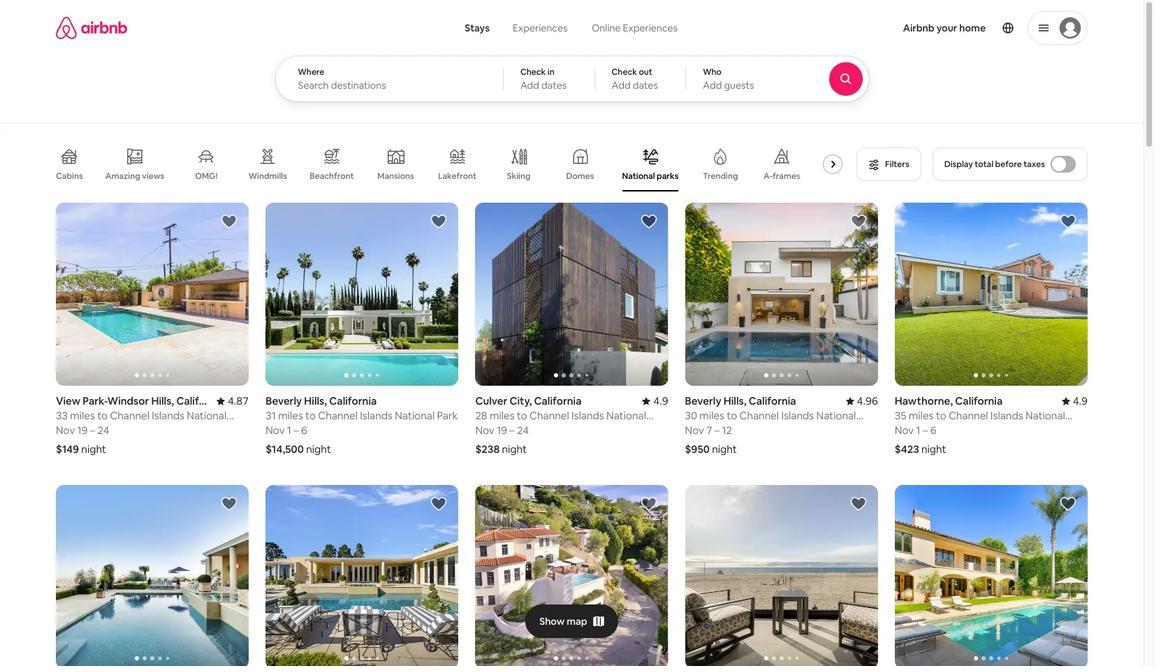 Task type: describe. For each thing, give the bounding box(es) containing it.
stays tab panel
[[275, 56, 908, 102]]

display
[[945, 159, 974, 170]]

– for nov 19 – 24 $149 night
[[90, 424, 95, 437]]

$238
[[476, 443, 500, 456]]

city,
[[510, 395, 532, 408]]

to for 30
[[727, 409, 738, 423]]

islands for 31
[[360, 409, 393, 423]]

islands inside hawthorne, california 35 miles to channel islands national park
[[991, 409, 1024, 423]]

30
[[686, 409, 698, 423]]

culver city, california 28 miles to channel islands national park
[[476, 395, 647, 436]]

parks
[[657, 170, 679, 182]]

add to wishlist: view park-windsor hills, california image
[[221, 213, 238, 230]]

4.96 out of 5 average rating image
[[846, 395, 879, 408]]

national inside hawthorne, california 35 miles to channel islands national park
[[1026, 409, 1066, 423]]

frames
[[773, 171, 801, 182]]

skiing
[[507, 171, 531, 182]]

– inside "beverly hills, california 31 miles to channel islands national park nov 1 – 6 $14,500 night"
[[294, 424, 299, 437]]

airbnb your home link
[[895, 13, 995, 43]]

35
[[895, 409, 907, 423]]

airbnb your home
[[904, 22, 986, 34]]

map
[[567, 615, 588, 628]]

what can we help you find? tab list
[[454, 14, 580, 42]]

mansions
[[378, 171, 414, 182]]

19 for $238
[[497, 424, 507, 437]]

taxes
[[1024, 159, 1046, 170]]

nov 19 – 24 $149 night
[[56, 424, 109, 456]]

– for nov 19 – 24 $238 night
[[510, 424, 515, 437]]

4.9 out of 5 average rating image for hawthorne, california 35 miles to channel islands national park
[[1062, 395, 1089, 408]]

experiences inside online experiences link
[[623, 22, 678, 34]]

culver
[[476, 395, 508, 408]]

california for 30
[[749, 395, 797, 408]]

out
[[639, 66, 653, 78]]

nov 1 – 6 $423 night
[[895, 424, 947, 456]]

24 for nov 19 – 24 $149 night
[[98, 424, 109, 437]]

beverly hills, california 31 miles to channel islands national park nov 1 – 6 $14,500 night
[[266, 395, 458, 456]]

views
[[142, 170, 165, 182]]

show map button
[[526, 605, 619, 638]]

guests
[[725, 79, 755, 92]]

profile element
[[712, 0, 1089, 56]]

channel inside hawthorne, california 35 miles to channel islands national park
[[949, 409, 989, 423]]

night for $149
[[81, 443, 106, 456]]

before
[[996, 159, 1023, 170]]

4.9 for culver city, california 28 miles to channel islands national park
[[654, 395, 669, 408]]

1 inside "beverly hills, california 31 miles to channel islands national park nov 1 – 6 $14,500 night"
[[287, 424, 292, 437]]

add to wishlist: hermosa beach, california image
[[851, 496, 867, 513]]

trending
[[703, 171, 739, 182]]

park for beverly hills, california 31 miles to channel islands national park nov 1 – 6 $14,500 night
[[437, 409, 458, 423]]

night for $238
[[502, 443, 527, 456]]

experiences button
[[501, 14, 580, 42]]

dates for check out add dates
[[633, 79, 658, 92]]

national inside group
[[623, 170, 655, 182]]

add to wishlist: culver city, california image
[[641, 213, 658, 230]]

lakefront
[[438, 171, 477, 182]]

miles for 31
[[278, 409, 303, 423]]

night for $950
[[712, 443, 737, 456]]

nov 7 – 12 $950 night
[[686, 424, 737, 456]]

4.87 out of 5 average rating image
[[217, 395, 249, 408]]

$149
[[56, 443, 79, 456]]

home
[[960, 22, 986, 34]]

in
[[548, 66, 555, 78]]

1 inside nov 1 – 6 $423 night
[[917, 424, 921, 437]]

nov 19 – 24 $238 night
[[476, 424, 529, 456]]

33
[[56, 409, 68, 423]]

park inside the 33 miles to channel islands national park
[[56, 423, 77, 436]]

california for 31
[[329, 395, 377, 408]]

show
[[540, 615, 565, 628]]

19 for $149
[[77, 424, 88, 437]]

7
[[707, 424, 713, 437]]

california inside hawthorne, california 35 miles to channel islands national park
[[956, 395, 1003, 408]]

domes
[[567, 171, 595, 182]]

channel for 28
[[530, 409, 570, 423]]

channel for 30
[[740, 409, 780, 423]]

none search field containing stays
[[275, 0, 908, 102]]

nov for nov 1 – 6 $423 night
[[895, 424, 915, 437]]

check in add dates
[[521, 66, 567, 92]]

28
[[476, 409, 488, 423]]

1 add to wishlist: beverly hills, california image from the left
[[221, 496, 238, 513]]

night inside "beverly hills, california 31 miles to channel islands national park nov 1 – 6 $14,500 night"
[[306, 443, 331, 456]]

3 add to wishlist: beverly hills, california image from the left
[[1061, 496, 1077, 513]]

islands inside the 33 miles to channel islands national park
[[152, 409, 185, 423]]

add to wishlist: beverly hills, california image for 31 miles to channel islands national park
[[431, 213, 448, 230]]

check for check out add dates
[[612, 66, 638, 78]]

– for nov 1 – 6 $423 night
[[923, 424, 929, 437]]

add for check in add dates
[[521, 79, 540, 92]]

national inside beverly hills, california 30 miles to channel islands national park
[[817, 409, 857, 423]]

nov inside "beverly hills, california 31 miles to channel islands national park nov 1 – 6 $14,500 night"
[[266, 424, 285, 437]]

filters
[[886, 159, 910, 170]]

who add guests
[[703, 66, 755, 92]]

24 for nov 19 – 24 $238 night
[[517, 424, 529, 437]]

check out add dates
[[612, 66, 658, 92]]

12
[[722, 424, 733, 437]]



Task type: vqa. For each thing, say whether or not it's contained in the screenshot.


Task type: locate. For each thing, give the bounding box(es) containing it.
6 inside "beverly hills, california 31 miles to channel islands national park nov 1 – 6 $14,500 night"
[[301, 424, 307, 437]]

night down the 12
[[712, 443, 737, 456]]

park inside beverly hills, california 30 miles to channel islands national park
[[686, 423, 706, 436]]

miles down hawthorne,
[[909, 409, 934, 423]]

channel right 31
[[318, 409, 358, 423]]

dates inside 'check out add dates'
[[633, 79, 658, 92]]

add to wishlist: beverly hills, california image
[[431, 213, 448, 230], [851, 213, 867, 230], [431, 496, 448, 513]]

2 beverly from the left
[[686, 395, 722, 408]]

0 horizontal spatial 4.9 out of 5 average rating image
[[643, 395, 669, 408]]

nov down 33
[[56, 424, 75, 437]]

online experiences
[[592, 22, 678, 34]]

dates for check in add dates
[[542, 79, 567, 92]]

beverly inside beverly hills, california 30 miles to channel islands national park
[[686, 395, 722, 408]]

miles inside the 33 miles to channel islands national park
[[70, 409, 95, 423]]

1 horizontal spatial add
[[612, 79, 631, 92]]

5 – from the left
[[923, 424, 929, 437]]

hills, for 31
[[304, 395, 327, 408]]

nov left "7"
[[686, 424, 705, 437]]

2 add from the left
[[612, 79, 631, 92]]

night for $423
[[922, 443, 947, 456]]

cabins
[[56, 171, 83, 182]]

night inside nov 19 – 24 $149 night
[[81, 443, 106, 456]]

2 california from the left
[[534, 395, 582, 408]]

19
[[77, 424, 88, 437], [497, 424, 507, 437]]

hills, for 30
[[724, 395, 747, 408]]

1 beverly from the left
[[266, 395, 302, 408]]

2 nov from the left
[[266, 424, 285, 437]]

park up $423
[[895, 423, 916, 436]]

3 night from the left
[[502, 443, 527, 456]]

total
[[975, 159, 994, 170]]

1 6 from the left
[[301, 424, 307, 437]]

5 miles from the left
[[909, 409, 934, 423]]

2 channel from the left
[[318, 409, 358, 423]]

0 horizontal spatial 4.9
[[654, 395, 669, 408]]

to
[[97, 409, 108, 423], [306, 409, 316, 423], [517, 409, 528, 423], [727, 409, 738, 423], [937, 409, 947, 423]]

2 19 from the left
[[497, 424, 507, 437]]

1 dates from the left
[[542, 79, 567, 92]]

your
[[937, 22, 958, 34]]

1
[[287, 424, 292, 437], [917, 424, 921, 437]]

to inside hawthorne, california 35 miles to channel islands national park
[[937, 409, 947, 423]]

None search field
[[275, 0, 908, 102]]

windmills
[[249, 171, 287, 182]]

– inside nov 19 – 24 $149 night
[[90, 424, 95, 437]]

check inside 'check out add dates'
[[612, 66, 638, 78]]

miles inside culver city, california 28 miles to channel islands national park
[[490, 409, 515, 423]]

5 night from the left
[[922, 443, 947, 456]]

nov down 35
[[895, 424, 915, 437]]

19 up $149
[[77, 424, 88, 437]]

3 california from the left
[[749, 395, 797, 408]]

islands for 30
[[782, 409, 815, 423]]

to up the 12
[[727, 409, 738, 423]]

channel down city,
[[530, 409, 570, 423]]

online experiences link
[[580, 14, 690, 42]]

6 down hawthorne,
[[931, 424, 937, 437]]

–
[[90, 424, 95, 437], [294, 424, 299, 437], [510, 424, 515, 437], [715, 424, 720, 437], [923, 424, 929, 437]]

park inside culver city, california 28 miles to channel islands national park
[[476, 423, 497, 436]]

2 hills, from the left
[[724, 395, 747, 408]]

add inside who add guests
[[703, 79, 722, 92]]

1 horizontal spatial add to wishlist: beverly hills, california image
[[641, 496, 658, 513]]

nov for nov 19 – 24 $149 night
[[56, 424, 75, 437]]

nov for nov 7 – 12 $950 night
[[686, 424, 705, 437]]

check left in
[[521, 66, 546, 78]]

1 24 from the left
[[98, 424, 109, 437]]

california for 28
[[534, 395, 582, 408]]

$950
[[686, 443, 710, 456]]

channel inside the 33 miles to channel islands national park
[[110, 409, 150, 423]]

2 check from the left
[[612, 66, 638, 78]]

night inside nov 7 – 12 $950 night
[[712, 443, 737, 456]]

3 islands from the left
[[572, 409, 605, 423]]

park for beverly hills, california 30 miles to channel islands national park
[[686, 423, 706, 436]]

airbnb
[[904, 22, 935, 34]]

0 horizontal spatial 19
[[77, 424, 88, 437]]

a-frames
[[764, 171, 801, 182]]

1 – from the left
[[90, 424, 95, 437]]

add down who
[[703, 79, 722, 92]]

to inside beverly hills, california 30 miles to channel islands national park
[[727, 409, 738, 423]]

amazing
[[105, 170, 140, 182]]

3 nov from the left
[[476, 424, 495, 437]]

0 horizontal spatial beverly
[[266, 395, 302, 408]]

2 dates from the left
[[633, 79, 658, 92]]

nov inside nov 19 – 24 $149 night
[[56, 424, 75, 437]]

1 horizontal spatial 4.9
[[1074, 395, 1089, 408]]

4 california from the left
[[956, 395, 1003, 408]]

add to wishlist: beverly hills, california image for 30 miles to channel islands national park
[[851, 213, 867, 230]]

park inside hawthorne, california 35 miles to channel islands national park
[[895, 423, 916, 436]]

add down "online experiences"
[[612, 79, 631, 92]]

2 add to wishlist: beverly hills, california image from the left
[[641, 496, 658, 513]]

3 add from the left
[[703, 79, 722, 92]]

2 6 from the left
[[931, 424, 937, 437]]

6 inside nov 1 – 6 $423 night
[[931, 424, 937, 437]]

3 miles from the left
[[490, 409, 515, 423]]

miles inside beverly hills, california 30 miles to channel islands national park
[[700, 409, 725, 423]]

add to wishlist: beverly hills, california image
[[221, 496, 238, 513], [641, 496, 658, 513], [1061, 496, 1077, 513]]

1 add from the left
[[521, 79, 540, 92]]

national inside the 33 miles to channel islands national park
[[187, 409, 227, 423]]

19 inside nov 19 – 24 $149 night
[[77, 424, 88, 437]]

1 experiences from the left
[[513, 22, 568, 34]]

national inside "beverly hills, california 31 miles to channel islands national park nov 1 – 6 $14,500 night"
[[395, 409, 435, 423]]

park inside "beverly hills, california 31 miles to channel islands national park nov 1 – 6 $14,500 night"
[[437, 409, 458, 423]]

to inside the 33 miles to channel islands national park
[[97, 409, 108, 423]]

– inside nov 19 – 24 $238 night
[[510, 424, 515, 437]]

park left "7"
[[686, 423, 706, 436]]

islands inside beverly hills, california 30 miles to channel islands national park
[[782, 409, 815, 423]]

national
[[623, 170, 655, 182], [187, 409, 227, 423], [395, 409, 435, 423], [607, 409, 647, 423], [817, 409, 857, 423], [1026, 409, 1066, 423]]

nov for nov 19 – 24 $238 night
[[476, 424, 495, 437]]

add down experiences button
[[521, 79, 540, 92]]

1 horizontal spatial 4.9 out of 5 average rating image
[[1062, 395, 1089, 408]]

1 horizontal spatial 24
[[517, 424, 529, 437]]

1 to from the left
[[97, 409, 108, 423]]

1 horizontal spatial hills,
[[724, 395, 747, 408]]

nov
[[56, 424, 75, 437], [266, 424, 285, 437], [476, 424, 495, 437], [686, 424, 705, 437], [895, 424, 915, 437]]

channel inside beverly hills, california 30 miles to channel islands national park
[[740, 409, 780, 423]]

1 horizontal spatial experiences
[[623, 22, 678, 34]]

0 horizontal spatial experiences
[[513, 22, 568, 34]]

19 up $238
[[497, 424, 507, 437]]

stays
[[465, 22, 490, 34]]

california inside beverly hills, california 30 miles to channel islands national park
[[749, 395, 797, 408]]

beverly hills, california 30 miles to channel islands national park
[[686, 395, 857, 436]]

1 4.9 out of 5 average rating image from the left
[[643, 395, 669, 408]]

filters button
[[857, 148, 922, 181]]

to inside "beverly hills, california 31 miles to channel islands national park nov 1 – 6 $14,500 night"
[[306, 409, 316, 423]]

0 horizontal spatial 24
[[98, 424, 109, 437]]

hills, inside beverly hills, california 30 miles to channel islands national park
[[724, 395, 747, 408]]

1 nov from the left
[[56, 424, 75, 437]]

miles inside "beverly hills, california 31 miles to channel islands national park nov 1 – 6 $14,500 night"
[[278, 409, 303, 423]]

2 horizontal spatial add to wishlist: beverly hills, california image
[[1061, 496, 1077, 513]]

miles inside hawthorne, california 35 miles to channel islands national park
[[909, 409, 934, 423]]

19 inside nov 19 – 24 $238 night
[[497, 424, 507, 437]]

2 4.9 from the left
[[1074, 395, 1089, 408]]

1 up $14,500
[[287, 424, 292, 437]]

1 california from the left
[[329, 395, 377, 408]]

4.9 out of 5 average rating image for culver city, california 28 miles to channel islands national park
[[643, 395, 669, 408]]

0 horizontal spatial 1
[[287, 424, 292, 437]]

add to wishlist: hawthorne, california image
[[1061, 213, 1077, 230]]

california inside "beverly hills, california 31 miles to channel islands national park nov 1 – 6 $14,500 night"
[[329, 395, 377, 408]]

1 horizontal spatial beverly
[[686, 395, 722, 408]]

4 – from the left
[[715, 424, 720, 437]]

miles right 33
[[70, 409, 95, 423]]

1 4.9 from the left
[[654, 395, 669, 408]]

experiences right online
[[623, 22, 678, 34]]

night right $14,500
[[306, 443, 331, 456]]

beverly up 31
[[266, 395, 302, 408]]

Where field
[[298, 79, 481, 92]]

2 horizontal spatial add
[[703, 79, 722, 92]]

– inside nov 1 – 6 $423 night
[[923, 424, 929, 437]]

1 miles from the left
[[70, 409, 95, 423]]

california
[[329, 395, 377, 408], [534, 395, 582, 408], [749, 395, 797, 408], [956, 395, 1003, 408]]

5 channel from the left
[[949, 409, 989, 423]]

dates
[[542, 79, 567, 92], [633, 79, 658, 92]]

4.96
[[858, 395, 879, 408]]

4 islands from the left
[[782, 409, 815, 423]]

miles for 28
[[490, 409, 515, 423]]

beachfront
[[310, 171, 354, 182]]

beverly for 31
[[266, 395, 302, 408]]

– inside nov 7 – 12 $950 night
[[715, 424, 720, 437]]

0 horizontal spatial dates
[[542, 79, 567, 92]]

4 to from the left
[[727, 409, 738, 423]]

hills,
[[304, 395, 327, 408], [724, 395, 747, 408]]

hills, inside "beverly hills, california 31 miles to channel islands national park nov 1 – 6 $14,500 night"
[[304, 395, 327, 408]]

4 channel from the left
[[740, 409, 780, 423]]

show map
[[540, 615, 588, 628]]

california inside culver city, california 28 miles to channel islands national park
[[534, 395, 582, 408]]

amazing views
[[105, 170, 165, 182]]

nov inside nov 19 – 24 $238 night
[[476, 424, 495, 437]]

night inside nov 1 – 6 $423 night
[[922, 443, 947, 456]]

national inside culver city, california 28 miles to channel islands national park
[[607, 409, 647, 423]]

to down city,
[[517, 409, 528, 423]]

2 miles from the left
[[278, 409, 303, 423]]

1 horizontal spatial check
[[612, 66, 638, 78]]

4 nov from the left
[[686, 424, 705, 437]]

miles
[[70, 409, 95, 423], [278, 409, 303, 423], [490, 409, 515, 423], [700, 409, 725, 423], [909, 409, 934, 423]]

5 islands from the left
[[991, 409, 1024, 423]]

park for culver city, california 28 miles to channel islands national park
[[476, 423, 497, 436]]

check
[[521, 66, 546, 78], [612, 66, 638, 78]]

3 channel from the left
[[530, 409, 570, 423]]

6
[[301, 424, 307, 437], [931, 424, 937, 437]]

miles right 31
[[278, 409, 303, 423]]

who
[[703, 66, 722, 78]]

5 to from the left
[[937, 409, 947, 423]]

0 horizontal spatial 6
[[301, 424, 307, 437]]

beverly for 30
[[686, 395, 722, 408]]

night right $423
[[922, 443, 947, 456]]

24
[[98, 424, 109, 437], [517, 424, 529, 437]]

park left 28
[[437, 409, 458, 423]]

nov inside nov 1 – 6 $423 night
[[895, 424, 915, 437]]

channel
[[110, 409, 150, 423], [318, 409, 358, 423], [530, 409, 570, 423], [740, 409, 780, 423], [949, 409, 989, 423]]

channel inside "beverly hills, california 31 miles to channel islands national park nov 1 – 6 $14,500 night"
[[318, 409, 358, 423]]

1 channel from the left
[[110, 409, 150, 423]]

night
[[81, 443, 106, 456], [306, 443, 331, 456], [502, 443, 527, 456], [712, 443, 737, 456], [922, 443, 947, 456]]

$14,500
[[266, 443, 304, 456]]

2 islands from the left
[[360, 409, 393, 423]]

1 horizontal spatial 19
[[497, 424, 507, 437]]

night right $238
[[502, 443, 527, 456]]

beverly up 30
[[686, 395, 722, 408]]

24 inside nov 19 – 24 $149 night
[[98, 424, 109, 437]]

33 miles to channel islands national park
[[56, 409, 227, 436]]

to right 31
[[306, 409, 316, 423]]

to for 31
[[306, 409, 316, 423]]

nov down 28
[[476, 424, 495, 437]]

1 1 from the left
[[287, 424, 292, 437]]

6 up $14,500
[[301, 424, 307, 437]]

park
[[437, 409, 458, 423], [56, 423, 77, 436], [476, 423, 497, 436], [686, 423, 706, 436], [895, 423, 916, 436]]

islands inside culver city, california 28 miles to channel islands national park
[[572, 409, 605, 423]]

display total before taxes button
[[933, 148, 1089, 181]]

1 hills, from the left
[[304, 395, 327, 408]]

channel inside culver city, california 28 miles to channel islands national park
[[530, 409, 570, 423]]

check inside check in add dates
[[521, 66, 546, 78]]

add
[[521, 79, 540, 92], [612, 79, 631, 92], [703, 79, 722, 92]]

add for check out add dates
[[612, 79, 631, 92]]

1 up $423
[[917, 424, 921, 437]]

to up nov 19 – 24 $149 night
[[97, 409, 108, 423]]

2 to from the left
[[306, 409, 316, 423]]

dates down the out on the right
[[633, 79, 658, 92]]

group
[[56, 137, 864, 192], [56, 203, 249, 386], [266, 203, 459, 386], [476, 203, 669, 386], [686, 203, 879, 386], [895, 203, 1089, 386], [56, 485, 249, 666], [266, 485, 459, 666], [476, 485, 669, 666], [686, 485, 879, 666], [895, 485, 1089, 666]]

beverly
[[266, 395, 302, 408], [686, 395, 722, 408]]

night inside nov 19 – 24 $238 night
[[502, 443, 527, 456]]

channel right 30
[[740, 409, 780, 423]]

4.9 for hawthorne, california 35 miles to channel islands national park
[[1074, 395, 1089, 408]]

check left the out on the right
[[612, 66, 638, 78]]

experiences inside experiences button
[[513, 22, 568, 34]]

1 check from the left
[[521, 66, 546, 78]]

2 experiences from the left
[[623, 22, 678, 34]]

check for check in add dates
[[521, 66, 546, 78]]

islands inside "beverly hills, california 31 miles to channel islands national park nov 1 – 6 $14,500 night"
[[360, 409, 393, 423]]

1 night from the left
[[81, 443, 106, 456]]

2 – from the left
[[294, 424, 299, 437]]

24 inside nov 19 – 24 $238 night
[[517, 424, 529, 437]]

beverly inside "beverly hills, california 31 miles to channel islands national park nov 1 – 6 $14,500 night"
[[266, 395, 302, 408]]

channel right 33
[[110, 409, 150, 423]]

a-
[[764, 171, 773, 182]]

group containing amazing views
[[56, 137, 864, 192]]

where
[[298, 66, 325, 78]]

0 horizontal spatial hills,
[[304, 395, 327, 408]]

2 night from the left
[[306, 443, 331, 456]]

experiences
[[513, 22, 568, 34], [623, 22, 678, 34]]

stays button
[[454, 14, 501, 42]]

channel down hawthorne,
[[949, 409, 989, 423]]

4.87
[[228, 395, 249, 408]]

4.9 out of 5 average rating image
[[643, 395, 669, 408], [1062, 395, 1089, 408]]

night right $149
[[81, 443, 106, 456]]

miles up "7"
[[700, 409, 725, 423]]

add inside check in add dates
[[521, 79, 540, 92]]

park up $149
[[56, 423, 77, 436]]

nov down 31
[[266, 424, 285, 437]]

omg!
[[195, 171, 218, 182]]

online
[[592, 22, 621, 34]]

1 horizontal spatial dates
[[633, 79, 658, 92]]

1 islands from the left
[[152, 409, 185, 423]]

1 horizontal spatial 6
[[931, 424, 937, 437]]

park up $238
[[476, 423, 497, 436]]

0 horizontal spatial add
[[521, 79, 540, 92]]

islands for 28
[[572, 409, 605, 423]]

hawthorne,
[[895, 395, 954, 408]]

miles for 30
[[700, 409, 725, 423]]

channel for 31
[[318, 409, 358, 423]]

miles down culver
[[490, 409, 515, 423]]

31
[[266, 409, 276, 423]]

– for nov 7 – 12 $950 night
[[715, 424, 720, 437]]

islands
[[152, 409, 185, 423], [360, 409, 393, 423], [572, 409, 605, 423], [782, 409, 815, 423], [991, 409, 1024, 423]]

$423
[[895, 443, 920, 456]]

4.9
[[654, 395, 669, 408], [1074, 395, 1089, 408]]

national parks
[[623, 170, 679, 182]]

5 nov from the left
[[895, 424, 915, 437]]

dates inside check in add dates
[[542, 79, 567, 92]]

2 24 from the left
[[517, 424, 529, 437]]

4 night from the left
[[712, 443, 737, 456]]

add inside 'check out add dates'
[[612, 79, 631, 92]]

3 to from the left
[[517, 409, 528, 423]]

hawthorne, california 35 miles to channel islands national park
[[895, 395, 1066, 436]]

4 miles from the left
[[700, 409, 725, 423]]

to inside culver city, california 28 miles to channel islands national park
[[517, 409, 528, 423]]

3 – from the left
[[510, 424, 515, 437]]

0 horizontal spatial check
[[521, 66, 546, 78]]

0 horizontal spatial add to wishlist: beverly hills, california image
[[221, 496, 238, 513]]

to for 28
[[517, 409, 528, 423]]

to down hawthorne,
[[937, 409, 947, 423]]

experiences up in
[[513, 22, 568, 34]]

2 4.9 out of 5 average rating image from the left
[[1062, 395, 1089, 408]]

nov inside nov 7 – 12 $950 night
[[686, 424, 705, 437]]

dates down in
[[542, 79, 567, 92]]

1 horizontal spatial 1
[[917, 424, 921, 437]]

display total before taxes
[[945, 159, 1046, 170]]

2 1 from the left
[[917, 424, 921, 437]]

1 19 from the left
[[77, 424, 88, 437]]



